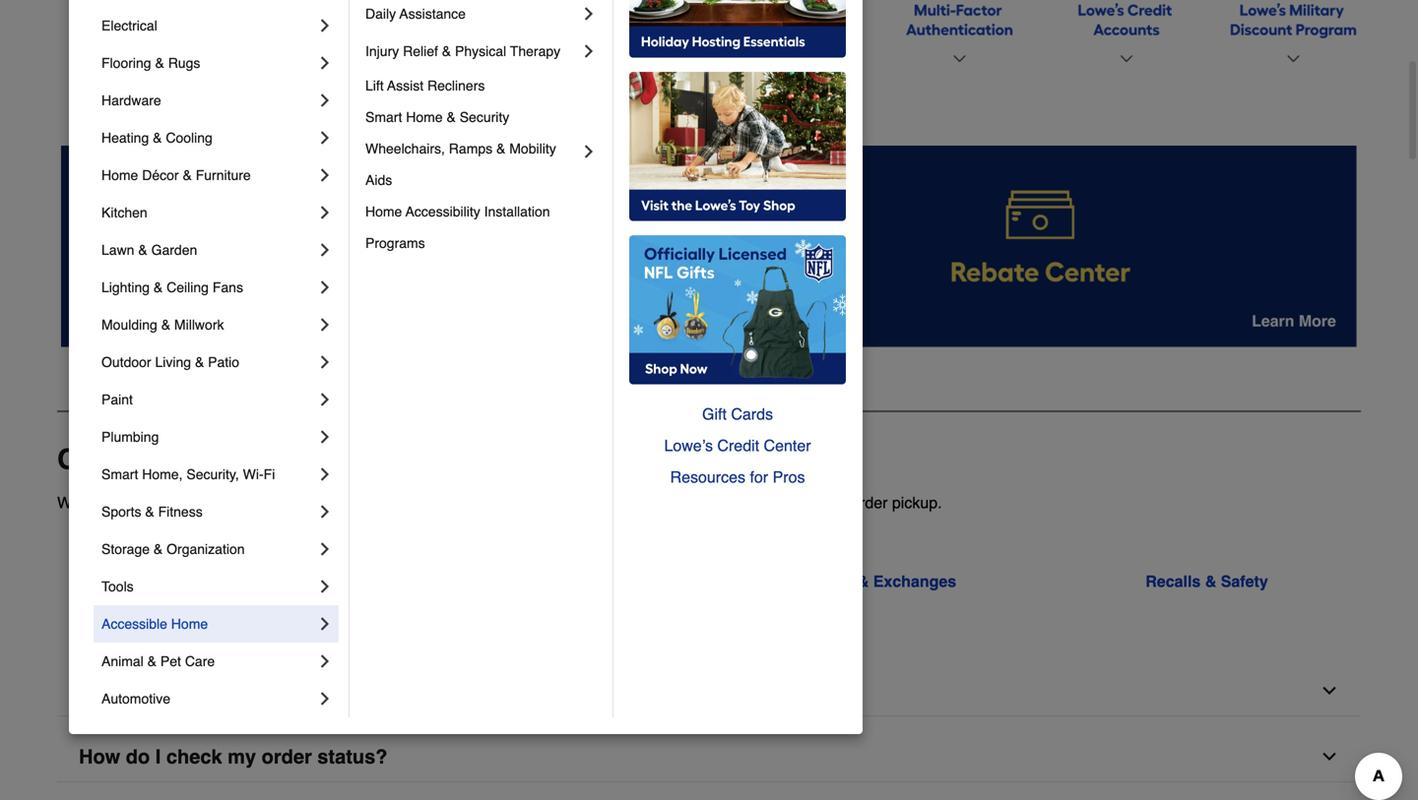 Task type: describe. For each thing, give the bounding box(es) containing it.
moulding & millwork
[[101, 317, 224, 333]]

home up kitchen
[[101, 167, 138, 183]]

physical
[[455, 43, 506, 59]]

home accessibility installation programs
[[365, 204, 554, 251]]

paint
[[101, 392, 133, 408]]

chevron right image for flooring & rugs
[[315, 53, 335, 73]]

2 horizontal spatial order
[[851, 494, 888, 512]]

chevron right image for hardware
[[315, 91, 335, 110]]

chevron right image for wheelchairs, ramps & mobility aids
[[579, 142, 599, 162]]

wheelchairs, ramps & mobility aids link
[[365, 133, 579, 196]]

1 vertical spatial lowe's
[[798, 494, 847, 512]]

my lowe's. image
[[558, 0, 693, 78]]

electrical link
[[101, 7, 315, 44]]

lowe's military discount program. image
[[1226, 0, 1361, 78]]

injury relief & physical therapy
[[365, 43, 561, 59]]

chevron right image for moulding & millwork
[[315, 315, 335, 335]]

we can help if you need to check your order status, return or exchange an item, or even learn more about lowe's order pickup.
[[57, 494, 942, 512]]

fans
[[213, 280, 243, 296]]

more
[[714, 494, 750, 512]]

status?
[[317, 746, 388, 769]]

chevron right image for home décor & furniture
[[315, 165, 335, 185]]

holiday hosting essentials. image
[[629, 0, 846, 58]]

check inside button
[[166, 746, 222, 769]]

& right décor
[[183, 167, 192, 183]]

storage
[[101, 542, 150, 558]]

lawn & garden link
[[101, 231, 315, 269]]

daily assistance
[[365, 6, 466, 22]]

wi-
[[243, 467, 264, 483]]

pros
[[773, 468, 805, 487]]

home up care at the bottom left of the page
[[171, 617, 208, 632]]

lawn & garden
[[101, 242, 197, 258]]

mobility
[[510, 141, 556, 157]]

& right lawn
[[138, 242, 147, 258]]

automotive
[[101, 691, 170, 707]]

chevron down image
[[1320, 748, 1340, 767]]

décor
[[142, 167, 179, 183]]

tools
[[101, 579, 134, 595]]

animal & pet care
[[101, 654, 215, 670]]

home inside "link"
[[406, 109, 443, 125]]

visit the lowe's toy shop. image
[[629, 72, 846, 222]]

wheelchairs,
[[365, 141, 445, 157]]

online?
[[303, 680, 373, 703]]

1 or from the left
[[466, 494, 480, 512]]

chevron right image for daily assistance
[[579, 4, 599, 24]]

recliners
[[428, 78, 485, 94]]

about
[[754, 494, 794, 512]]

officially licensed n f l gifts. shop now. image
[[629, 235, 846, 385]]

security,
[[187, 467, 239, 483]]

injury
[[365, 43, 399, 59]]

how for how do i check my order status?
[[79, 746, 120, 769]]

outdoor living & patio link
[[101, 344, 315, 381]]

chevron right image for plumbing
[[315, 428, 335, 447]]

chevron right image for smart home, security, wi-fi
[[315, 465, 335, 485]]

gift cards
[[702, 405, 773, 424]]

electrical
[[101, 18, 157, 33]]

furniture
[[196, 167, 251, 183]]

relief
[[403, 43, 438, 59]]

& left the "pet"
[[147, 654, 157, 670]]

resources for pros link
[[629, 462, 846, 494]]

center
[[764, 437, 811, 455]]

wheelchairs, ramps & mobility aids
[[365, 141, 560, 188]]

animal & pet care link
[[101, 643, 315, 681]]

chevron right image for electrical
[[315, 16, 335, 35]]

accessible home link
[[101, 606, 315, 643]]

do for check
[[126, 746, 150, 769]]

& right storage on the bottom left
[[154, 542, 163, 558]]

smart for smart home & security
[[365, 109, 402, 125]]

product
[[224, 680, 298, 703]]

orders
[[57, 444, 148, 476]]

chevron right image for lawn & garden
[[315, 240, 335, 260]]

multi-factor authentication. image
[[892, 0, 1027, 78]]

flooring & rugs link
[[101, 44, 315, 82]]

smart home, security, wi-fi
[[101, 467, 275, 483]]

sports & fitness
[[101, 504, 203, 520]]

lowe's credit center
[[664, 437, 811, 455]]

& left safety
[[1205, 573, 1217, 591]]

chevron right image for accessible home
[[315, 615, 335, 634]]

2 or from the left
[[618, 494, 632, 512]]

moulding
[[101, 317, 157, 333]]

return
[[420, 494, 462, 512]]

lift assist recliners
[[365, 78, 485, 94]]

your
[[293, 494, 324, 512]]

recalls & safety link
[[1146, 573, 1268, 591]]

injury relief & physical therapy link
[[365, 33, 579, 70]]

chevron right image for automotive
[[315, 690, 335, 709]]

resources
[[670, 468, 746, 487]]

1 horizontal spatial order
[[328, 494, 365, 512]]

hardware
[[101, 93, 161, 108]]

to
[[230, 494, 243, 512]]

& left ceiling
[[154, 280, 163, 296]]

chevron right image for paint
[[315, 390, 335, 410]]

living
[[155, 355, 191, 370]]

daily assistance link
[[365, 0, 579, 33]]

lowe's credit accounts. image
[[1059, 0, 1194, 78]]

recalls
[[1146, 573, 1201, 591]]

smart home, security, wi-fi link
[[101, 456, 315, 494]]

shipping and delivery. delivery truck icon. image
[[61, 146, 693, 348]]

can
[[85, 494, 110, 512]]

how do i find a product online? button
[[57, 667, 1361, 717]]

lighting & ceiling fans link
[[101, 269, 315, 306]]

aids
[[365, 172, 392, 188]]

how do i check my order status? button
[[57, 733, 1361, 783]]

flooring
[[101, 55, 151, 71]]

plumbing link
[[101, 419, 315, 456]]

cards
[[731, 405, 773, 424]]

smart for smart home, security, wi-fi
[[101, 467, 138, 483]]

& right "help"
[[145, 504, 154, 520]]

security
[[460, 109, 510, 125]]



Task type: locate. For each thing, give the bounding box(es) containing it.
1 vertical spatial i
[[155, 746, 161, 769]]

order right my
[[262, 746, 312, 769]]

how down automotive
[[79, 746, 120, 769]]

smart inside "link"
[[365, 109, 402, 125]]

accessibility
[[406, 204, 480, 220]]

home down the lift assist recliners
[[406, 109, 443, 125]]

rebate center. rebate coupons icon. image
[[725, 146, 1357, 348]]

patio
[[208, 355, 239, 370]]

lowe's down pros
[[798, 494, 847, 512]]

& right returns
[[858, 573, 869, 591]]

smart up "help"
[[101, 467, 138, 483]]

&
[[442, 43, 451, 59], [155, 55, 164, 71], [447, 109, 456, 125], [153, 130, 162, 146], [496, 141, 506, 157], [183, 167, 192, 183], [138, 242, 147, 258], [154, 280, 163, 296], [161, 317, 170, 333], [195, 355, 204, 370], [145, 504, 154, 520], [154, 542, 163, 558], [858, 573, 869, 591], [1205, 573, 1217, 591], [147, 654, 157, 670]]

check left my
[[166, 746, 222, 769]]

how down animal
[[79, 680, 120, 703]]

lift assist recliners link
[[365, 70, 599, 101]]

storage & organization link
[[101, 531, 315, 568]]

smart home & security link
[[365, 101, 599, 133]]

credit
[[718, 437, 760, 455]]

gift
[[702, 405, 727, 424]]

lowe's pro and m v ps pro rewards. image
[[725, 0, 860, 78]]

i down automotive
[[155, 746, 161, 769]]

& inside "link"
[[447, 109, 456, 125]]

chevron right image for storage & organization
[[315, 540, 335, 560]]

i for find
[[155, 680, 161, 703]]

& left rugs
[[155, 55, 164, 71]]

0 horizontal spatial lowe's
[[664, 437, 713, 455]]

chevron right image for outdoor living & patio
[[315, 353, 335, 372]]

i inside how do i check my order status? button
[[155, 746, 161, 769]]

do inside button
[[126, 746, 150, 769]]

even
[[636, 494, 670, 512]]

2 do from the top
[[126, 746, 150, 769]]

& left cooling at the left top of page
[[153, 130, 162, 146]]

learn
[[674, 494, 710, 512]]

outdoor
[[101, 355, 151, 370]]

order right your
[[328, 494, 365, 512]]

do
[[126, 680, 150, 703], [126, 746, 150, 769]]

fi
[[264, 467, 275, 483]]

2 i from the top
[[155, 746, 161, 769]]

outdoor living & patio
[[101, 355, 239, 370]]

1 vertical spatial smart
[[101, 467, 138, 483]]

flooring & rugs
[[101, 55, 200, 71]]

how for how do i find a product online?
[[79, 680, 120, 703]]

repairs, warranties and protection plans. image
[[391, 0, 527, 78]]

returns
[[794, 573, 853, 591]]

daily
[[365, 6, 396, 22]]

how inside how do i check my order status? button
[[79, 746, 120, 769]]

& inside wheelchairs, ramps & mobility aids
[[496, 141, 506, 157]]

how
[[79, 680, 120, 703], [79, 746, 120, 769]]

installation support. image
[[224, 0, 360, 78]]

safety
[[1221, 573, 1268, 591]]

chevron right image
[[579, 4, 599, 24], [315, 53, 335, 73], [579, 142, 599, 162], [315, 203, 335, 223], [315, 240, 335, 260], [315, 278, 335, 297], [315, 390, 335, 410], [315, 428, 335, 447], [315, 502, 335, 522], [315, 615, 335, 634]]

accessible home
[[101, 617, 208, 632]]

assistance
[[400, 6, 466, 22]]

lawn
[[101, 242, 134, 258]]

home
[[406, 109, 443, 125], [101, 167, 138, 183], [365, 204, 402, 220], [171, 617, 208, 632]]

for
[[750, 468, 768, 487]]

0 horizontal spatial or
[[466, 494, 480, 512]]

home décor & furniture link
[[101, 157, 315, 194]]

1 do from the top
[[126, 680, 150, 703]]

do for find
[[126, 680, 150, 703]]

0 vertical spatial do
[[126, 680, 150, 703]]

an
[[557, 494, 575, 512]]

& down 'recliners'
[[447, 109, 456, 125]]

hardware link
[[101, 82, 315, 119]]

smart down lift at left
[[365, 109, 402, 125]]

organization
[[167, 542, 245, 558]]

resources for pros
[[670, 468, 805, 487]]

smart home & security
[[365, 109, 510, 125]]

0 horizontal spatial smart
[[101, 467, 138, 483]]

1 horizontal spatial smart
[[365, 109, 402, 125]]

lift
[[365, 78, 384, 94]]

i left find
[[155, 680, 161, 703]]

1 horizontal spatial or
[[618, 494, 632, 512]]

orders. image
[[57, 0, 193, 78]]

rugs
[[168, 55, 200, 71]]

0 horizontal spatial check
[[166, 746, 222, 769]]

lighting & ceiling fans
[[101, 280, 243, 296]]

how do i check my order status?
[[79, 746, 388, 769]]

1 how from the top
[[79, 680, 120, 703]]

chevron right image for kitchen
[[315, 203, 335, 223]]

we
[[57, 494, 80, 512]]

& right relief
[[442, 43, 451, 59]]

do down animal
[[126, 680, 150, 703]]

1 vertical spatial do
[[126, 746, 150, 769]]

order left pickup. on the right bottom of page
[[851, 494, 888, 512]]

chevron right image for tools
[[315, 577, 335, 597]]

chevron down image
[[1320, 682, 1340, 701]]

moulding & millwork link
[[101, 306, 315, 344]]

millwork
[[174, 317, 224, 333]]

heating & cooling
[[101, 130, 213, 146]]

programs
[[365, 235, 425, 251]]

home down aids
[[365, 204, 402, 220]]

my
[[228, 746, 256, 769]]

pet
[[160, 654, 181, 670]]

sports & fitness link
[[101, 494, 315, 531]]

cooling
[[166, 130, 213, 146]]

0 vertical spatial lowe's
[[664, 437, 713, 455]]

check down the 'fi'
[[248, 494, 289, 512]]

garden
[[151, 242, 197, 258]]

0 vertical spatial smart
[[365, 109, 402, 125]]

care
[[185, 654, 215, 670]]

i inside how do i find a product online? 'button'
[[155, 680, 161, 703]]

0 horizontal spatial order
[[262, 746, 312, 769]]

0 vertical spatial i
[[155, 680, 161, 703]]

& left millwork
[[161, 317, 170, 333]]

you
[[161, 494, 187, 512]]

a
[[208, 680, 219, 703]]

ceiling
[[167, 280, 209, 296]]

chevron right image for heating & cooling
[[315, 128, 335, 148]]

lowe's credit center link
[[629, 430, 846, 462]]

i for check
[[155, 746, 161, 769]]

& left patio
[[195, 355, 204, 370]]

or right item,
[[618, 494, 632, 512]]

find
[[166, 680, 202, 703]]

0 vertical spatial how
[[79, 680, 120, 703]]

order
[[328, 494, 365, 512], [851, 494, 888, 512], [262, 746, 312, 769]]

home,
[[142, 467, 183, 483]]

heating
[[101, 130, 149, 146]]

chevron right image
[[315, 16, 335, 35], [579, 41, 599, 61], [315, 91, 335, 110], [315, 128, 335, 148], [315, 165, 335, 185], [315, 315, 335, 335], [315, 353, 335, 372], [315, 465, 335, 485], [315, 540, 335, 560], [315, 577, 335, 597], [315, 652, 335, 672], [315, 690, 335, 709]]

1 vertical spatial check
[[166, 746, 222, 769]]

how inside how do i find a product online? 'button'
[[79, 680, 120, 703]]

smart
[[365, 109, 402, 125], [101, 467, 138, 483]]

order inside button
[[262, 746, 312, 769]]

returns & exchanges
[[794, 573, 957, 591]]

or right 'return'
[[466, 494, 480, 512]]

0 vertical spatial check
[[248, 494, 289, 512]]

fitness
[[158, 504, 203, 520]]

automotive link
[[101, 681, 315, 718]]

sports
[[101, 504, 141, 520]]

accessible
[[101, 617, 167, 632]]

plumbing
[[101, 429, 159, 445]]

1 horizontal spatial check
[[248, 494, 289, 512]]

lowe's up resources on the bottom of the page
[[664, 437, 713, 455]]

do down automotive
[[126, 746, 150, 769]]

chevron right image for animal & pet care
[[315, 652, 335, 672]]

chevron right image for lighting & ceiling fans
[[315, 278, 335, 297]]

storage & organization
[[101, 542, 245, 558]]

1 i from the top
[[155, 680, 161, 703]]

lighting
[[101, 280, 150, 296]]

recalls & safety
[[1146, 573, 1268, 591]]

paint link
[[101, 381, 315, 419]]

do inside 'button'
[[126, 680, 150, 703]]

1 horizontal spatial lowe's
[[798, 494, 847, 512]]

1 vertical spatial how
[[79, 746, 120, 769]]

status,
[[370, 494, 416, 512]]

chevron right image for injury relief & physical therapy
[[579, 41, 599, 61]]

item,
[[579, 494, 613, 512]]

need
[[191, 494, 226, 512]]

& right ramps
[[496, 141, 506, 157]]

chevron right image for sports & fitness
[[315, 502, 335, 522]]

2 how from the top
[[79, 746, 120, 769]]

home inside home accessibility installation programs
[[365, 204, 402, 220]]



Task type: vqa. For each thing, say whether or not it's contained in the screenshot.
chevron right icon for Wheelchairs, Ramps & Mobility Aids
yes



